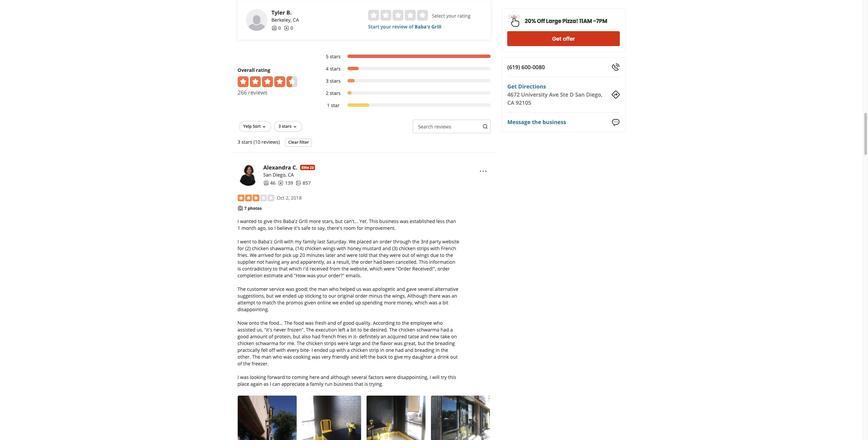 Task type: describe. For each thing, give the bounding box(es) containing it.
0 vertical spatial we
[[275, 293, 281, 299]]

2 horizontal spatial that
[[369, 252, 378, 259]]

with down 'saturday.'
[[337, 245, 346, 252]]

start
[[368, 23, 380, 30]]

1 vertical spatial we
[[332, 300, 339, 306]]

employee
[[411, 320, 432, 326]]

i up place
[[238, 374, 239, 381]]

french
[[322, 334, 336, 340]]

an inside i went to baba'z grill with my family last saturday. we placed an order through the 3rd party website for (2) chicken shawarma, (14) chicken wings with honey mustard and (3) chicken strips with french fries. we arrived for pick up 20 minutes later and were told that they were out of wings due to the supplier not having any and apparently, as a result, the order had been cancelled. this information is contradictory to that which i'd received from the website, which were "order received!", order completion estimate and "how was your order?" emails.
[[373, 239, 379, 245]]

a up fries
[[347, 327, 349, 333]]

the down result,
[[342, 266, 349, 272]]

star
[[331, 102, 340, 109]]

0 horizontal spatial rating
[[256, 67, 270, 73]]

stars for filter reviews by 2 stars rating element
[[330, 90, 341, 96]]

were inside 'i was looking forward to coming here and although several factors were disappointing, i will try this place again as i can appreciate a family run business that is trying.'
[[385, 374, 396, 381]]

a down large
[[347, 347, 350, 354]]

with down party
[[430, 245, 440, 252]]

the left 3rd
[[412, 239, 420, 245]]

were down been
[[384, 266, 395, 272]]

as inside i went to baba'z grill with my family last saturday. we placed an order through the 3rd party website for (2) chicken shawarma, (14) chicken wings with honey mustard and (3) chicken strips with french fries. we arrived for pick up 20 minutes later and were told that they were out of wings due to the supplier not having any and apparently, as a result, the order had been cancelled. this information is contradictory to that which i'd received from the website, which were "order received!", order completion estimate and "how was your order?" emails.
[[327, 259, 332, 265]]

were down the 'honey'
[[347, 252, 358, 259]]

month
[[242, 225, 256, 231]]

although
[[408, 293, 428, 299]]

0 vertical spatial grill
[[432, 23, 442, 30]]

wings.
[[392, 293, 406, 299]]

to up "acquired"
[[396, 320, 401, 326]]

1 vertical spatial who
[[434, 320, 443, 326]]

2 horizontal spatial in
[[436, 347, 440, 354]]

was inside the 'i wanted to give this baba'z grill more stars, but can't... yet. this business was established less than 1 month ago, so i believe it's safe to say, there's room for improvement.'
[[400, 218, 409, 225]]

friendly
[[332, 354, 349, 360]]

get offer
[[552, 35, 575, 43]]

3 stars for 3 stars popup button
[[279, 123, 292, 129]]

but down tatse
[[418, 340, 426, 347]]

were down (3) at the bottom left of page
[[390, 252, 401, 259]]

and inside 'i was looking forward to coming here and although several factors were disappointing, i will try this place again as i can appreciate a family run business that is trying.'
[[321, 374, 329, 381]]

was down "acquired"
[[394, 340, 403, 347]]

select your rating
[[432, 13, 471, 19]]

the up bite-
[[297, 340, 305, 347]]

my inside i went to baba'z grill with my family last saturday. we placed an order through the 3rd party website for (2) chicken shawarma, (14) chicken wings with honey mustard and (3) chicken strips with french fries. we arrived for pick up 20 minutes later and were told that they were out of wings due to the supplier not having any and apparently, as a result, the order had been cancelled. this information is contradictory to that which i'd received from the website, which were "order received!", order completion estimate and "how was your order?" emails.
[[295, 239, 302, 245]]

the up "it's
[[261, 320, 268, 326]]

a inside 'i was looking forward to coming here and although several factors were disappointing, i will try this place again as i can appreciate a family run business that is trying.'
[[306, 381, 309, 388]]

chicken up practically
[[238, 340, 254, 347]]

1 horizontal spatial schwarma
[[417, 327, 440, 333]]

reviews for search reviews
[[435, 123, 451, 130]]

bite-
[[300, 347, 310, 354]]

0 horizontal spatial ended
[[283, 293, 297, 299]]

the up frozen".
[[284, 320, 293, 326]]

honey
[[348, 245, 361, 252]]

be
[[363, 327, 369, 333]]

drink
[[438, 354, 449, 360]]

i inside now onto the food... the food was fresh and of good quality. according to the employee who assisted us, "it's never frozen". the execution left a bit to be desired. the chicken schwarma had a good amount of protein, but also had french fries in it- definitely an acquired tatse and new take on chicken schwarma for me. the chicken strips were large and the flavor was great, but the breading practically fell off with every bite- i ended up with a chicken strip in one had and breading in the other. the man who was cooking was very friendly and left the back to give my daughter a drink out of the freezer.
[[312, 347, 313, 354]]

tyler
[[272, 9, 285, 16]]

to up information
[[440, 252, 445, 259]]

disappointing.
[[238, 306, 269, 313]]

1 vertical spatial schwarma
[[256, 340, 278, 347]]

that inside 'i was looking forward to coming here and although several factors were disappointing, i will try this place again as i can appreciate a family run business that is trying.'
[[354, 381, 363, 388]]

was down alternative
[[442, 293, 451, 299]]

a inside i went to baba'z grill with my family last saturday. we placed an order through the 3rd party website for (2) chicken shawarma, (14) chicken wings with honey mustard and (3) chicken strips with french fries. we arrived for pick up 20 minutes later and were told that they were out of wings due to the supplier not having any and apparently, as a result, the order had been cancelled. this information is contradictory to that which i'd received from the website, which were "order received!", order completion estimate and "how was your order?" emails.
[[333, 259, 335, 265]]

0 vertical spatial rating
[[458, 13, 471, 19]]

yelp sort
[[243, 123, 261, 129]]

to inside 'i was looking forward to coming here and although several factors were disappointing, i will try this place again as i can appreciate a family run business that is trying.'
[[286, 374, 291, 381]]

i inside i went to baba'z grill with my family last saturday. we placed an order through the 3rd party website for (2) chicken shawarma, (14) chicken wings with honey mustard and (3) chicken strips with french fries. we arrived for pick up 20 minutes later and were told that they were out of wings due to the supplier not having any and apparently, as a result, the order had been cancelled. this information is contradictory to that which i'd received from the website, which were "order received!", order completion estimate and "how was your order?" emails.
[[238, 239, 239, 245]]

get for get directions 4672 university ave ste d san diego, ca 92105
[[508, 83, 517, 90]]

to left say,
[[312, 225, 316, 231]]

up inside i went to baba'z grill with my family last saturday. we placed an order through the 3rd party website for (2) chicken shawarma, (14) chicken wings with honey mustard and (3) chicken strips with french fries. we arrived for pick up 20 minutes later and were told that they were out of wings due to the supplier not having any and apparently, as a result, the order had been cancelled. this information is contradictory to that which i'd received from the website, which were "order received!", order completion estimate and "how was your order?" emails.
[[293, 252, 299, 259]]

to right went on the bottom left of the page
[[252, 239, 257, 245]]

pizza!
[[563, 17, 578, 25]]

which inside the customer service was good; the man who helped us was apologetic and gave several alternative suggestions, but we ended up sticking to our original order minus the wings. although there was an attempt to match the promos given online we ended up spending more money, which was a bit disappointing.
[[415, 300, 428, 306]]

there
[[429, 293, 441, 299]]

of down "it's
[[269, 334, 273, 340]]

a left drink
[[434, 354, 437, 360]]

strips inside i went to baba'z grill with my family last saturday. we placed an order through the 3rd party website for (2) chicken shawarma, (14) chicken wings with honey mustard and (3) chicken strips with french fries. we arrived for pick up 20 minutes later and were told that they were out of wings due to the supplier not having any and apparently, as a result, the order had been cancelled. this information is contradictory to that which i'd received from the website, which were "order received!", order completion estimate and "how was your order?" emails.
[[417, 245, 429, 252]]

baba'z inside the 'i wanted to give this baba'z grill more stars, but can't... yet. this business was established less than 1 month ago, so i believe it's safe to say, there's room for improvement.'
[[283, 218, 298, 225]]

a inside the customer service was good; the man who helped us was apologetic and gave several alternative suggestions, but we ended up sticking to our original order minus the wings. although there was an attempt to match the promos given online we ended up spending more money, which was a bit disappointing.
[[439, 300, 442, 306]]

who inside the customer service was good; the man who helped us was apologetic and gave several alternative suggestions, but we ended up sticking to our original order minus the wings. although there was an attempt to match the promos given online we ended up spending more money, which was a bit disappointing.
[[329, 286, 339, 293]]

was left very
[[312, 354, 320, 360]]

the up website,
[[352, 259, 359, 265]]

was left good;
[[286, 286, 295, 293]]

stars for 3 stars popup button
[[282, 123, 292, 129]]

(619)
[[508, 63, 520, 71]]

shawarma,
[[270, 245, 294, 252]]

with up shawarma,
[[284, 239, 294, 245]]

had right also
[[312, 334, 320, 340]]

16 photos v2 image
[[296, 180, 301, 186]]

"order
[[396, 266, 411, 272]]

cancelled.
[[396, 259, 418, 265]]

it-
[[354, 334, 358, 340]]

0 horizontal spatial in
[[348, 334, 352, 340]]

a up on
[[450, 327, 453, 333]]

great,
[[404, 340, 417, 347]]

last
[[318, 239, 325, 245]]

from
[[330, 266, 341, 272]]

the left employee
[[402, 320, 409, 326]]

photo of tyler b. image
[[246, 9, 267, 31]]

46
[[270, 180, 276, 186]]

2 stars
[[326, 90, 341, 96]]

was right 'us'
[[363, 286, 371, 293]]

1 vertical spatial that
[[279, 266, 288, 272]]

7 photos
[[244, 206, 262, 211]]

protein,
[[275, 334, 292, 340]]

rating element
[[368, 10, 428, 21]]

reviews element for alexandra c.
[[278, 180, 293, 187]]

take
[[441, 334, 450, 340]]

order down information
[[438, 266, 450, 272]]

but inside the 'i wanted to give this baba'z grill more stars, but can't... yet. this business was established less than 1 month ago, so i believe it's safe to say, there's room for improvement.'
[[335, 218, 343, 225]]

to up ago,
[[258, 218, 262, 225]]

run
[[325, 381, 333, 388]]

contradictory
[[242, 266, 272, 272]]

tatse
[[408, 334, 419, 340]]

stars for filter reviews by 4 stars rating element
[[330, 65, 341, 72]]

857
[[303, 180, 311, 186]]

original
[[338, 293, 354, 299]]

16 review v2 image for tyler b.
[[284, 25, 289, 31]]

minus
[[369, 293, 383, 299]]

although
[[331, 374, 350, 381]]

any
[[281, 259, 289, 265]]

order down told
[[360, 259, 373, 265]]

overall
[[238, 67, 255, 73]]

and left '"how'
[[284, 273, 293, 279]]

i went to baba'z grill with my family last saturday. we placed an order through the 3rd party website for (2) chicken shawarma, (14) chicken wings with honey mustard and (3) chicken strips with french fries. we arrived for pick up 20 minutes later and were told that they were out of wings due to the supplier not having any and apparently, as a result, the order had been cancelled. this information is contradictory to that which i'd received from the website, which were "order received!", order completion estimate and "how was your order?" emails.
[[238, 239, 460, 279]]

the up strip
[[372, 340, 379, 347]]

3 for 3 stars popup button
[[279, 123, 281, 129]]

large
[[546, 17, 562, 25]]

helped
[[340, 286, 355, 293]]

us
[[356, 286, 362, 293]]

gave
[[407, 286, 417, 293]]

the down other.
[[243, 361, 251, 367]]

chicken down large
[[351, 347, 368, 354]]

16 camera v2 image
[[238, 205, 243, 211]]

having
[[266, 259, 280, 265]]

with up friendly
[[337, 347, 346, 354]]

3 stars button
[[274, 121, 302, 132]]

had up take
[[441, 327, 449, 333]]

chicken up arrived
[[252, 245, 269, 252]]

been
[[383, 259, 395, 265]]

1 vertical spatial breading
[[415, 347, 435, 354]]

again
[[251, 381, 263, 388]]

chicken down through
[[399, 245, 416, 252]]

the up drink
[[441, 347, 448, 354]]

photos element
[[296, 180, 311, 187]]

and down large
[[350, 354, 359, 360]]

stars left (10 on the left top of page
[[242, 139, 252, 145]]

fries
[[337, 334, 347, 340]]

to left be
[[358, 327, 362, 333]]

supplier
[[238, 259, 256, 265]]

b.
[[287, 9, 292, 16]]

san inside get directions 4672 university ave ste d san diego, ca 92105
[[575, 91, 585, 98]]

message the business button
[[508, 118, 566, 126]]

0 horizontal spatial 3
[[238, 139, 240, 145]]

0 horizontal spatial who
[[273, 354, 282, 360]]

stars for 'filter reviews by 3 stars rating' element
[[330, 78, 341, 84]]

0 vertical spatial baba'z
[[415, 23, 430, 30]]

factors
[[369, 374, 384, 381]]

the up "acquired"
[[389, 327, 398, 333]]

man inside now onto the food... the food was fresh and of good quality. according to the employee who assisted us, "it's never frozen". the execution left a bit to be desired. the chicken schwarma had a good amount of protein, but also had french fries in it- definitely an acquired tatse and new take on chicken schwarma for me. the chicken strips were large and the flavor was great, but the breading practically fell off with every bite- i ended up with a chicken strip in one had and breading in the other. the man who was cooking was very friendly and left the back to give my daughter a drink out of the freezer.
[[262, 354, 272, 360]]

ste
[[560, 91, 569, 98]]

i was looking forward to coming here and although several factors were disappointing, i will try this place again as i can appreciate a family run business that is trying.
[[238, 374, 456, 388]]

our
[[329, 293, 336, 299]]

266 reviews
[[238, 89, 268, 96]]

saturday.
[[327, 239, 348, 245]]

0 horizontal spatial left
[[338, 327, 346, 333]]

3 stars for 'filter reviews by 3 stars rating' element
[[326, 78, 341, 84]]

order inside the customer service was good; the man who helped us was apologetic and gave several alternative suggestions, but we ended up sticking to our original order minus the wings. although there was an attempt to match the promos given online we ended up spending more money, which was a bit disappointing.
[[355, 293, 368, 299]]

and up they
[[383, 245, 391, 252]]

1 horizontal spatial breading
[[435, 340, 455, 347]]

i left will
[[430, 374, 431, 381]]

1 horizontal spatial which
[[370, 266, 383, 272]]

the down apologetic
[[384, 293, 391, 299]]

family inside i went to baba'z grill with my family last saturday. we placed an order through the 3rd party website for (2) chicken shawarma, (14) chicken wings with honey mustard and (3) chicken strips with french fries. we arrived for pick up 20 minutes later and were told that they were out of wings due to the supplier not having any and apparently, as a result, the order had been cancelled. this information is contradictory to that which i'd received from the website, which were "order received!", order completion estimate and "how was your order?" emails.
[[303, 239, 316, 245]]

party
[[430, 239, 441, 245]]

emails.
[[346, 273, 362, 279]]

room
[[344, 225, 356, 231]]

to up the online
[[323, 293, 327, 299]]

0 horizontal spatial which
[[289, 266, 302, 272]]

(619) 600-0080
[[508, 63, 545, 71]]

and left new
[[420, 334, 429, 340]]

filter reviews by 4 stars rating element
[[319, 65, 491, 72]]

of up fries
[[337, 320, 342, 326]]

up down good;
[[298, 293, 304, 299]]

the up sticking
[[310, 286, 317, 293]]

and up result,
[[337, 252, 346, 259]]

friends element for tyler b.
[[272, 25, 281, 32]]

4
[[326, 65, 329, 72]]

0 horizontal spatial good
[[238, 334, 249, 340]]

good;
[[296, 286, 308, 293]]

elite 23 san diego, ca
[[263, 165, 314, 178]]

i right the so
[[274, 225, 276, 231]]

23
[[310, 165, 314, 170]]

give inside the 'i wanted to give this baba'z grill more stars, but can't... yet. this business was established less than 1 month ago, so i believe it's safe to say, there's room for improvement.'
[[264, 218, 273, 225]]

online
[[317, 300, 331, 306]]

was right food on the bottom left of page
[[305, 320, 314, 326]]

offer
[[563, 35, 575, 43]]

grill inside i went to baba'z grill with my family last saturday. we placed an order through the 3rd party website for (2) chicken shawarma, (14) chicken wings with honey mustard and (3) chicken strips with french fries. we arrived for pick up 20 minutes later and were told that they were out of wings due to the supplier not having any and apparently, as a result, the order had been cancelled. this information is contradictory to that which i'd received from the website, which were "order received!", order completion estimate and "how was your order?" emails.
[[274, 239, 283, 245]]

up inside now onto the food... the food was fresh and of good quality. according to the employee who assisted us, "it's never frozen". the execution left a bit to be desired. the chicken schwarma had a good amount of protein, but also had french fries in it- definitely an acquired tatse and new take on chicken schwarma for me. the chicken strips were large and the flavor was great, but the breading practically fell off with every bite- i ended up with a chicken strip in one had and breading in the other. the man who was cooking was very friendly and left the back to give my daughter a drink out of the freezer.
[[330, 347, 335, 354]]

website
[[442, 239, 460, 245]]

menu image
[[479, 167, 488, 175]]

so
[[268, 225, 273, 231]]

can
[[272, 381, 280, 388]]

1 0 from the left
[[278, 25, 281, 31]]

execution
[[316, 327, 337, 333]]

business inside button
[[543, 119, 566, 126]]

3 star rating image
[[238, 195, 274, 201]]

pick
[[283, 252, 292, 259]]

the down new
[[427, 340, 434, 347]]

was down the every
[[284, 354, 292, 360]]

of right review
[[409, 23, 414, 30]]

(14)
[[296, 245, 304, 252]]

to up estimate
[[273, 266, 278, 272]]

i left "can"
[[270, 381, 271, 388]]

search
[[418, 123, 433, 130]]

as inside 'i was looking forward to coming here and although several factors were disappointing, i will try this place again as i can appreciate a family run business that is trying.'
[[264, 381, 269, 388]]

had inside i went to baba'z grill with my family last saturday. we placed an order through the 3rd party website for (2) chicken shawarma, (14) chicken wings with honey mustard and (3) chicken strips with french fries. we arrived for pick up 20 minutes later and were told that they were out of wings due to the supplier not having any and apparently, as a result, the order had been cancelled. this information is contradictory to that which i'd received from the website, which were "order received!", order completion estimate and "how was your order?" emails.
[[374, 259, 382, 265]]

16 review v2 image for alexandra c.
[[278, 180, 284, 186]]

arrived
[[258, 252, 274, 259]]

was inside 'i was looking forward to coming here and although several factors were disappointing, i will try this place again as i can appreciate a family run business that is trying.'
[[240, 374, 249, 381]]



Task type: locate. For each thing, give the bounding box(es) containing it.
get directions link
[[508, 83, 546, 90]]

1 inside the 'i wanted to give this baba'z grill more stars, but can't... yet. this business was established less than 1 month ago, so i believe it's safe to say, there's room for improvement.'
[[238, 225, 240, 231]]

ca inside elite 23 san diego, ca
[[288, 172, 294, 178]]

is inside i went to baba'z grill with my family last saturday. we placed an order through the 3rd party website for (2) chicken shawarma, (14) chicken wings with honey mustard and (3) chicken strips with french fries. we arrived for pick up 20 minutes later and were told that they were out of wings due to the supplier not having any and apparently, as a result, the order had been cancelled. this information is contradictory to that which i'd received from the website, which were "order received!", order completion estimate and "how was your order?" emails.
[[238, 266, 241, 272]]

3 inside popup button
[[279, 123, 281, 129]]

1 vertical spatial reviews
[[435, 123, 451, 130]]

search image
[[483, 124, 488, 129]]

and down definitely
[[362, 340, 371, 347]]

is left trying.
[[365, 381, 368, 388]]

1 horizontal spatial get
[[552, 35, 562, 43]]

freezer.
[[252, 361, 269, 367]]

the
[[532, 119, 541, 126], [412, 239, 420, 245], [446, 252, 453, 259], [352, 259, 359, 265], [342, 266, 349, 272], [310, 286, 317, 293], [384, 293, 391, 299], [277, 300, 285, 306], [261, 320, 268, 326], [402, 320, 409, 326], [372, 340, 379, 347], [427, 340, 434, 347], [441, 347, 448, 354], [368, 354, 376, 360], [243, 361, 251, 367]]

1 vertical spatial more
[[384, 300, 396, 306]]

0 horizontal spatial wings
[[323, 245, 336, 252]]

filter reviews by 2 stars rating element
[[319, 90, 491, 97]]

diego, down alexandra c. link
[[273, 172, 287, 178]]

ended down original
[[340, 300, 354, 306]]

according
[[373, 320, 395, 326]]

20%
[[525, 17, 536, 25]]

friends element containing 0
[[272, 25, 281, 32]]

who down off
[[273, 354, 282, 360]]

good left quality.
[[343, 320, 354, 326]]

order down 'us'
[[355, 293, 368, 299]]

berkeley,
[[272, 17, 292, 23]]

1 vertical spatial strips
[[324, 340, 336, 347]]

1 horizontal spatial rating
[[458, 13, 471, 19]]

stars inside 'element'
[[330, 53, 341, 60]]

0 horizontal spatial strips
[[324, 340, 336, 347]]

photo of alexandra c. image
[[238, 164, 259, 186]]

french
[[441, 245, 456, 252]]

and up execution
[[328, 320, 336, 326]]

chicken down also
[[306, 340, 323, 347]]

later
[[326, 252, 336, 259]]

new
[[430, 334, 439, 340]]

this
[[369, 218, 378, 225], [419, 259, 428, 265]]

reviews element for tyler b.
[[284, 25, 293, 32]]

ended up promos
[[283, 293, 297, 299]]

cooking
[[293, 354, 311, 360]]

with
[[284, 239, 294, 245], [337, 245, 346, 252], [430, 245, 440, 252], [276, 347, 286, 354], [337, 347, 346, 354]]

0
[[278, 25, 281, 31], [291, 25, 293, 31]]

2 horizontal spatial which
[[415, 300, 428, 306]]

0 vertical spatial wings
[[323, 245, 336, 252]]

20
[[300, 252, 305, 259]]

improvement.
[[365, 225, 396, 231]]

16 review v2 image down berkeley,
[[284, 25, 289, 31]]

1 vertical spatial family
[[310, 381, 324, 388]]

1 vertical spatial we
[[250, 252, 257, 259]]

san inside elite 23 san diego, ca
[[263, 172, 272, 178]]

16 review v2 image right 46
[[278, 180, 284, 186]]

with right off
[[276, 347, 286, 354]]

who up our
[[329, 286, 339, 293]]

2 vertical spatial ca
[[288, 172, 294, 178]]

wings up later at the bottom of the page
[[323, 245, 336, 252]]

an
[[373, 239, 379, 245], [452, 293, 457, 299], [381, 334, 386, 340]]

1 horizontal spatial we
[[349, 239, 356, 245]]

get inside button
[[552, 35, 562, 43]]

of inside i went to baba'z grill with my family last saturday. we placed an order through the 3rd party website for (2) chicken shawarma, (14) chicken wings with honey mustard and (3) chicken strips with french fries. we arrived for pick up 20 minutes later and were told that they were out of wings due to the supplier not having any and apparently, as a result, the order had been cancelled. this information is contradictory to that which i'd received from the website, which were "order received!", order completion estimate and "how was your order?" emails.
[[411, 252, 415, 259]]

and down great, on the left
[[405, 347, 414, 354]]

we down service
[[275, 293, 281, 299]]

the up freezer. at the bottom
[[252, 354, 260, 360]]

0 horizontal spatial this
[[369, 218, 378, 225]]

is inside 'i was looking forward to coming here and although several factors were disappointing, i will try this place again as i can appreciate a family run business that is trying.'
[[365, 381, 368, 388]]

1 vertical spatial left
[[360, 354, 367, 360]]

business inside 'i was looking forward to coming here and although several factors were disappointing, i will try this place again as i can appreciate a family run business that is trying.'
[[334, 381, 353, 388]]

0 vertical spatial bit
[[443, 300, 449, 306]]

frozen".
[[287, 327, 305, 333]]

one
[[386, 347, 394, 354]]

we down our
[[332, 300, 339, 306]]

3 for 'filter reviews by 3 stars rating' element
[[326, 78, 329, 84]]

the inside button
[[532, 119, 541, 126]]

an inside now onto the food... the food was fresh and of good quality. according to the employee who assisted us, "it's never frozen". the execution left a bit to be desired. the chicken schwarma had a good amount of protein, but also had french fries in it- definitely an acquired tatse and new take on chicken schwarma for me. the chicken strips were large and the flavor was great, but the breading practically fell off with every bite- i ended up with a chicken strip in one had and breading in the other. the man who was cooking was very friendly and left the back to give my daughter a drink out of the freezer.
[[381, 334, 386, 340]]

3 stars inside 3 stars popup button
[[279, 123, 292, 129]]

24 message v2 image
[[612, 118, 620, 126]]

filter reviews by 3 stars rating element
[[319, 78, 491, 84]]

20% off large pizza! 11am -7pm
[[525, 17, 608, 25]]

order up they
[[380, 239, 392, 245]]

filter reviews by 1 star rating element
[[319, 102, 491, 109]]

chicken up tatse
[[399, 327, 416, 333]]

was down i'd on the bottom left of the page
[[307, 273, 316, 279]]

told
[[359, 252, 368, 259]]

16 chevron down v2 image up clear
[[292, 124, 298, 130]]

left down large
[[360, 354, 367, 360]]

an up flavor
[[381, 334, 386, 340]]

friends element
[[272, 25, 281, 32], [263, 180, 276, 187]]

had
[[374, 259, 382, 265], [441, 327, 449, 333], [312, 334, 320, 340], [395, 347, 404, 354]]

24 directions v2 image
[[612, 91, 620, 99]]

1 vertical spatial 3 stars
[[279, 123, 292, 129]]

16 chevron down v2 image inside yelp sort popup button
[[262, 124, 267, 130]]

0 vertical spatial this
[[274, 218, 282, 225]]

1 horizontal spatial business
[[379, 218, 399, 225]]

d
[[570, 91, 574, 98]]

business down ave
[[543, 119, 566, 126]]

man inside the customer service was good; the man who helped us was apologetic and gave several alternative suggestions, but we ended up sticking to our original order minus the wings. although there was an attempt to match the promos given online we ended up spending more money, which was a bit disappointing.
[[318, 286, 328, 293]]

16 chevron down v2 image
[[262, 124, 267, 130], [292, 124, 298, 130]]

out right drink
[[450, 354, 458, 360]]

your inside i went to baba'z grill with my family last saturday. we placed an order through the 3rd party website for (2) chicken shawarma, (14) chicken wings with honey mustard and (3) chicken strips with french fries. we arrived for pick up 20 minutes later and were told that they were out of wings due to the supplier not having any and apparently, as a result, the order had been cancelled. this information is contradictory to that which i'd received from the website, which were "order received!", order completion estimate and "how was your order?" emails.
[[317, 273, 327, 279]]

reviews right the search
[[435, 123, 451, 130]]

attempt
[[238, 300, 255, 306]]

1 vertical spatial good
[[238, 334, 249, 340]]

None radio
[[405, 10, 416, 21]]

information
[[429, 259, 456, 265]]

good
[[343, 320, 354, 326], [238, 334, 249, 340]]

reviews element containing 139
[[278, 180, 293, 187]]

ended inside now onto the food... the food was fresh and of good quality. according to the employee who assisted us, "it's never frozen". the execution left a bit to be desired. the chicken schwarma had a good amount of protein, but also had french fries in it- definitely an acquired tatse and new take on chicken schwarma for me. the chicken strips were large and the flavor was great, but the breading practically fell off with every bite- i ended up with a chicken strip in one had and breading in the other. the man who was cooking was very friendly and left the back to give my daughter a drink out of the freezer.
[[314, 347, 328, 354]]

0 horizontal spatial that
[[279, 266, 288, 272]]

1 horizontal spatial 3 stars
[[326, 78, 341, 84]]

diego,
[[586, 91, 603, 98], [273, 172, 287, 178]]

baba'z inside i went to baba'z grill with my family last saturday. we placed an order through the 3rd party website for (2) chicken shawarma, (14) chicken wings with honey mustard and (3) chicken strips with french fries. we arrived for pick up 20 minutes later and were told that they were out of wings due to the supplier not having any and apparently, as a result, the order had been cancelled. this information is contradictory to that which i'd received from the website, which were "order received!", order completion estimate and "how was your order?" emails.
[[258, 239, 273, 245]]

as down later at the bottom of the page
[[327, 259, 332, 265]]

1 vertical spatial 1
[[238, 225, 240, 231]]

16 review v2 image
[[284, 25, 289, 31], [278, 180, 284, 186]]

business up improvement. in the bottom left of the page
[[379, 218, 399, 225]]

ca right berkeley,
[[293, 17, 299, 23]]

which up '"how'
[[289, 266, 302, 272]]

of down other.
[[238, 361, 242, 367]]

2 0 from the left
[[291, 25, 293, 31]]

strips inside now onto the food... the food was fresh and of good quality. according to the employee who assisted us, "it's never frozen". the execution left a bit to be desired. the chicken schwarma had a good amount of protein, but also had french fries in it- definitely an acquired tatse and new take on chicken schwarma for me. the chicken strips were large and the flavor was great, but the breading practically fell off with every bite- i ended up with a chicken strip in one had and breading in the other. the man who was cooking was very friendly and left the back to give my daughter a drink out of the freezer.
[[324, 340, 336, 347]]

out inside now onto the food... the food was fresh and of good quality. according to the employee who assisted us, "it's never frozen". the execution left a bit to be desired. the chicken schwarma had a good amount of protein, but also had french fries in it- definitely an acquired tatse and new take on chicken schwarma for me. the chicken strips were large and the flavor was great, but the breading practically fell off with every bite- i ended up with a chicken strip in one had and breading in the other. the man who was cooking was very friendly and left the back to give my daughter a drink out of the freezer.
[[450, 354, 458, 360]]

1 star
[[327, 102, 340, 109]]

3 stars up 2 stars
[[326, 78, 341, 84]]

this inside 'i was looking forward to coming here and although several factors were disappointing, i will try this place again as i can appreciate a family run business that is trying.'
[[448, 374, 456, 381]]

never
[[274, 327, 286, 333]]

mustard
[[363, 245, 381, 252]]

1 vertical spatial an
[[452, 293, 457, 299]]

1 vertical spatial 3
[[279, 123, 281, 129]]

0 horizontal spatial get
[[508, 83, 517, 90]]

stars up clear
[[282, 123, 292, 129]]

every
[[287, 347, 299, 354]]

0 horizontal spatial 1
[[238, 225, 240, 231]]

16 friends v2 image left 46
[[263, 180, 269, 186]]

fresh
[[315, 320, 327, 326]]

out inside i went to baba'z grill with my family last saturday. we placed an order through the 3rd party website for (2) chicken shawarma, (14) chicken wings with honey mustard and (3) chicken strips with french fries. we arrived for pick up 20 minutes later and were told that they were out of wings due to the supplier not having any and apparently, as a result, the order had been cancelled. this information is contradictory to that which i'd received from the website, which were "order received!", order completion estimate and "how was your order?" emails.
[[402, 252, 410, 259]]

message the business
[[508, 119, 566, 126]]

the down the french
[[446, 252, 453, 259]]

due
[[430, 252, 439, 259]]

had right one
[[395, 347, 404, 354]]

16 chevron down v2 image for stars
[[292, 124, 298, 130]]

completion
[[238, 273, 263, 279]]

the inside the customer service was good; the man who helped us was apologetic and gave several alternative suggestions, but we ended up sticking to our original order minus the wings. although there was an attempt to match the promos given online we ended up spending more money, which was a bit disappointing.
[[238, 286, 246, 293]]

estimate
[[264, 273, 283, 279]]

diego, inside elite 23 san diego, ca
[[273, 172, 287, 178]]

0 horizontal spatial 3 stars
[[279, 123, 292, 129]]

1 horizontal spatial give
[[394, 354, 403, 360]]

(3)
[[392, 245, 398, 252]]

ca up 139
[[288, 172, 294, 178]]

2 vertical spatial baba'z
[[258, 239, 273, 245]]

friends element containing 46
[[263, 180, 276, 187]]

on
[[451, 334, 457, 340]]

also
[[302, 334, 311, 340]]

the right match
[[277, 300, 285, 306]]

16 friends v2 image
[[272, 25, 277, 31], [263, 180, 269, 186]]

ca inside tyler b. berkeley, ca
[[293, 17, 299, 23]]

for inside now onto the food... the food was fresh and of good quality. according to the employee who assisted us, "it's never frozen". the execution left a bit to be desired. the chicken schwarma had a good amount of protein, but also had french fries in it- definitely an acquired tatse and new take on chicken schwarma for me. the chicken strips were large and the flavor was great, but the breading practically fell off with every bite- i ended up with a chicken strip in one had and breading in the other. the man who was cooking was very friendly and left the back to give my daughter a drink out of the freezer.
[[280, 340, 286, 347]]

2 vertical spatial your
[[317, 273, 327, 279]]

assisted
[[238, 327, 256, 333]]

to down one
[[388, 354, 393, 360]]

up down 'us'
[[355, 300, 361, 306]]

stars right 4
[[330, 65, 341, 72]]

filter reviews by 5 stars rating element
[[319, 53, 491, 60]]

3 stars
[[326, 78, 341, 84], [279, 123, 292, 129]]

select
[[432, 13, 445, 19]]

1 16 chevron down v2 image from the left
[[262, 124, 267, 130]]

0 horizontal spatial man
[[262, 354, 272, 360]]

give inside now onto the food... the food was fresh and of good quality. according to the employee who assisted us, "it's never frozen". the execution left a bit to be desired. the chicken schwarma had a good amount of protein, but also had french fries in it- definitely an acquired tatse and new take on chicken schwarma for me. the chicken strips were large and the flavor was great, but the breading practically fell off with every bite- i ended up with a chicken strip in one had and breading in the other. the man who was cooking was very friendly and left the back to give my daughter a drink out of the freezer.
[[394, 354, 403, 360]]

diego, inside get directions 4672 university ave ste d san diego, ca 92105
[[586, 91, 603, 98]]

message
[[508, 119, 531, 126]]

to up appreciate
[[286, 374, 291, 381]]

1 horizontal spatial strips
[[417, 245, 429, 252]]

(no rating) image
[[368, 10, 428, 21]]

92105
[[516, 99, 531, 107]]

who
[[329, 286, 339, 293], [434, 320, 443, 326], [273, 354, 282, 360]]

16 friends v2 image down berkeley,
[[272, 25, 277, 31]]

more inside the customer service was good; the man who helped us was apologetic and gave several alternative suggestions, but we ended up sticking to our original order minus the wings. although there was an attempt to match the promos given online we ended up spending more money, which was a bit disappointing.
[[384, 300, 396, 306]]

will
[[432, 374, 440, 381]]

1 vertical spatial baba'z
[[283, 218, 298, 225]]

an up mustard
[[373, 239, 379, 245]]

1 horizontal spatial san
[[575, 91, 585, 98]]

0 vertical spatial man
[[318, 286, 328, 293]]

1 vertical spatial this
[[448, 374, 456, 381]]

and right any
[[291, 259, 299, 265]]

1 horizontal spatial diego,
[[586, 91, 603, 98]]

  text field
[[413, 120, 491, 133]]

not
[[257, 259, 264, 265]]

more inside the 'i wanted to give this baba'z grill more stars, but can't... yet. this business was established less than 1 month ago, so i believe it's safe to say, there's room for improvement.'
[[309, 218, 321, 225]]

0 vertical spatial we
[[349, 239, 356, 245]]

reviews for 266 reviews
[[248, 89, 268, 96]]

1 vertical spatial friends element
[[263, 180, 276, 187]]

3 up reviews)
[[279, 123, 281, 129]]

0 vertical spatial 3
[[326, 78, 329, 84]]

24 phone v2 image
[[612, 63, 620, 71]]

16 friends v2 image for tyler b.
[[272, 25, 277, 31]]

customer
[[247, 286, 268, 293]]

0 horizontal spatial breading
[[415, 347, 435, 354]]

stars right 2
[[330, 90, 341, 96]]

get for get offer
[[552, 35, 562, 43]]

your down received
[[317, 273, 327, 279]]

0 horizontal spatial san
[[263, 172, 272, 178]]

my inside now onto the food... the food was fresh and of good quality. according to the employee who assisted us, "it's never frozen". the execution left a bit to be desired. the chicken schwarma had a good amount of protein, but also had french fries in it- definitely an acquired tatse and new take on chicken schwarma for me. the chicken strips were large and the flavor was great, but the breading practically fell off with every bite- i ended up with a chicken strip in one had and breading in the other. the man who was cooking was very friendly and left the back to give my daughter a drink out of the freezer.
[[404, 354, 411, 360]]

1 horizontal spatial out
[[450, 354, 458, 360]]

1 horizontal spatial 16 chevron down v2 image
[[292, 124, 298, 130]]

and inside the customer service was good; the man who helped us was apologetic and gave several alternative suggestions, but we ended up sticking to our original order minus the wings. although there was an attempt to match the promos given online we ended up spending more money, which was a bit disappointing.
[[397, 286, 405, 293]]

2 vertical spatial that
[[354, 381, 363, 388]]

1 horizontal spatial an
[[381, 334, 386, 340]]

16 friends v2 image for alexandra c.
[[263, 180, 269, 186]]

0 vertical spatial your
[[446, 13, 457, 19]]

grill inside the 'i wanted to give this baba'z grill more stars, but can't... yet. this business was established less than 1 month ago, so i believe it's safe to say, there's room for improvement.'
[[299, 218, 308, 225]]

were inside now onto the food... the food was fresh and of good quality. according to the employee who assisted us, "it's never frozen". the execution left a bit to be desired. the chicken schwarma had a good amount of protein, but also had french fries in it- definitely an acquired tatse and new take on chicken schwarma for me. the chicken strips were large and the flavor was great, but the breading practically fell off with every bite- i ended up with a chicken strip in one had and breading in the other. the man who was cooking was very friendly and left the back to give my daughter a drink out of the freezer.
[[338, 340, 349, 347]]

0 vertical spatial get
[[552, 35, 562, 43]]

stars down 4 stars
[[330, 78, 341, 84]]

0 vertical spatial an
[[373, 239, 379, 245]]

this right try
[[448, 374, 456, 381]]

1 vertical spatial san
[[263, 172, 272, 178]]

chicken up minutes
[[305, 245, 322, 252]]

4.5 star rating image
[[238, 76, 297, 87]]

other.
[[238, 354, 251, 360]]

friends element for alexandra c.
[[263, 180, 276, 187]]

given
[[304, 300, 316, 306]]

0 vertical spatial several
[[418, 286, 434, 293]]

amount
[[250, 334, 268, 340]]

grill up safe
[[299, 218, 308, 225]]

this inside the 'i wanted to give this baba'z grill more stars, but can't... yet. this business was established less than 1 month ago, so i believe it's safe to say, there's room for improvement.'
[[274, 218, 282, 225]]

the up also
[[306, 327, 314, 333]]

business down although at the bottom
[[334, 381, 353, 388]]

16 chevron down v2 image inside 3 stars popup button
[[292, 124, 298, 130]]

2 horizontal spatial baba'z
[[415, 23, 430, 30]]

for inside the 'i wanted to give this baba'z grill more stars, but can't... yet. this business was established less than 1 month ago, so i believe it's safe to say, there's room for improvement.'
[[357, 225, 363, 231]]

for down shawarma,
[[275, 252, 281, 259]]

stars for filter reviews by 5 stars rating 'element'
[[330, 53, 341, 60]]

0 vertical spatial ended
[[283, 293, 297, 299]]

overall rating
[[238, 67, 270, 73]]

1 horizontal spatial 16 friends v2 image
[[272, 25, 277, 31]]

disappointing,
[[397, 374, 429, 381]]

1 horizontal spatial left
[[360, 354, 367, 360]]

0 horizontal spatial business
[[334, 381, 353, 388]]

yet.
[[360, 218, 368, 225]]

several inside 'i was looking forward to coming here and although several factors were disappointing, i will try this place again as i can appreciate a family run business that is trying.'
[[352, 374, 367, 381]]

breading down take
[[435, 340, 455, 347]]

1 vertical spatial as
[[264, 381, 269, 388]]

i
[[238, 218, 239, 225], [274, 225, 276, 231], [238, 239, 239, 245], [312, 347, 313, 354], [238, 374, 239, 381], [430, 374, 431, 381], [270, 381, 271, 388]]

1 horizontal spatial as
[[327, 259, 332, 265]]

0 horizontal spatial as
[[264, 381, 269, 388]]

out
[[402, 252, 410, 259], [450, 354, 458, 360]]

oct
[[277, 195, 285, 201]]

2 16 chevron down v2 image from the left
[[292, 124, 298, 130]]

looking
[[250, 374, 266, 381]]

2
[[326, 90, 329, 96]]

600-
[[522, 63, 533, 71]]

0 vertical spatial left
[[338, 327, 346, 333]]

0 vertical spatial family
[[303, 239, 316, 245]]

2 vertical spatial 3
[[238, 139, 240, 145]]

1 vertical spatial ended
[[340, 300, 354, 306]]

schwarma
[[417, 327, 440, 333], [256, 340, 278, 347]]

i'd
[[303, 266, 309, 272]]

2 horizontal spatial your
[[446, 13, 457, 19]]

sticking
[[305, 293, 322, 299]]

an inside the customer service was good; the man who helped us was apologetic and gave several alternative suggestions, but we ended up sticking to our original order minus the wings. although there was an attempt to match the promos given online we ended up spending more money, which was a bit disappointing.
[[452, 293, 457, 299]]

11am
[[580, 17, 592, 25]]

0 vertical spatial that
[[369, 252, 378, 259]]

bit inside the customer service was good; the man who helped us was apologetic and gave several alternative suggestions, but we ended up sticking to our original order minus the wings. although there was an attempt to match the promos given online we ended up spending more money, which was a bit disappointing.
[[443, 300, 449, 306]]

1 vertical spatial wings
[[417, 252, 429, 259]]

your for select
[[446, 13, 457, 19]]

your for start
[[381, 23, 391, 30]]

1 vertical spatial your
[[381, 23, 391, 30]]

ca inside get directions 4672 university ave ste d san diego, ca 92105
[[508, 99, 515, 107]]

bit up it-
[[351, 327, 356, 333]]

the down strip
[[368, 354, 376, 360]]

fries.
[[238, 252, 249, 259]]

1 horizontal spatial my
[[404, 354, 411, 360]]

1 vertical spatial bit
[[351, 327, 356, 333]]

1 horizontal spatial this
[[419, 259, 428, 265]]

can't...
[[344, 218, 358, 225]]

2 horizontal spatial business
[[543, 119, 566, 126]]

for up fries.
[[238, 245, 244, 252]]

0 vertical spatial good
[[343, 320, 354, 326]]

was
[[400, 218, 409, 225], [307, 273, 316, 279], [286, 286, 295, 293], [363, 286, 371, 293], [442, 293, 451, 299], [429, 300, 438, 306], [305, 320, 314, 326], [394, 340, 403, 347], [284, 354, 292, 360], [312, 354, 320, 360], [240, 374, 249, 381]]

1 horizontal spatial this
[[448, 374, 456, 381]]

we
[[275, 293, 281, 299], [332, 300, 339, 306]]

3 stars inside 'filter reviews by 3 stars rating' element
[[326, 78, 341, 84]]

received
[[310, 266, 328, 272]]

ago,
[[258, 225, 267, 231]]

several inside the customer service was good; the man who helped us was apologetic and gave several alternative suggestions, but we ended up sticking to our original order minus the wings. although there was an attempt to match the promos given online we ended up spending more money, which was a bit disappointing.
[[418, 286, 434, 293]]

the right message
[[532, 119, 541, 126]]

None radio
[[368, 10, 379, 21], [381, 10, 391, 21], [393, 10, 404, 21], [417, 10, 428, 21], [368, 10, 379, 21], [381, 10, 391, 21], [393, 10, 404, 21], [417, 10, 428, 21]]

but inside the customer service was good; the man who helped us was apologetic and gave several alternative suggestions, but we ended up sticking to our original order minus the wings. although there was an attempt to match the promos given online we ended up spending more money, which was a bit disappointing.
[[266, 293, 274, 299]]

order
[[380, 239, 392, 245], [360, 259, 373, 265], [438, 266, 450, 272], [355, 293, 368, 299]]

0 horizontal spatial grill
[[274, 239, 283, 245]]

0 vertical spatial 1
[[327, 102, 330, 109]]

business inside the 'i wanted to give this baba'z grill more stars, but can't... yet. this business was established less than 1 month ago, so i believe it's safe to say, there's room for improvement.'
[[379, 218, 399, 225]]

this inside i went to baba'z grill with my family last saturday. we placed an order through the 3rd party website for (2) chicken shawarma, (14) chicken wings with honey mustard and (3) chicken strips with french fries. we arrived for pick up 20 minutes later and were told that they were out of wings due to the supplier not having any and apparently, as a result, the order had been cancelled. this information is contradictory to that which i'd received from the website, which were "order received!", order completion estimate and "how was your order?" emails.
[[419, 259, 428, 265]]

was down there
[[429, 300, 438, 306]]

give right the back
[[394, 354, 403, 360]]

1 horizontal spatial 1
[[327, 102, 330, 109]]

1 left star
[[327, 102, 330, 109]]

i left wanted
[[238, 218, 239, 225]]

that down mustard
[[369, 252, 378, 259]]

family inside 'i was looking forward to coming here and although several factors were disappointing, i will try this place again as i can appreciate a family run business that is trying.'
[[310, 381, 324, 388]]

16 chevron down v2 image for sort
[[262, 124, 267, 130]]

0 horizontal spatial baba'z
[[258, 239, 273, 245]]

reviews element
[[284, 25, 293, 32], [278, 180, 293, 187]]

san up 46
[[263, 172, 272, 178]]

"how
[[294, 273, 306, 279]]

1 horizontal spatial in
[[380, 347, 384, 354]]

which down they
[[370, 266, 383, 272]]

i wanted to give this baba'z grill more stars, but can't... yet. this business was established less than 1 month ago, so i believe it's safe to say, there's room for improvement.
[[238, 218, 456, 231]]

but down frozen".
[[293, 334, 301, 340]]

1 horizontal spatial good
[[343, 320, 354, 326]]

try
[[441, 374, 447, 381]]

was inside i went to baba'z grill with my family last saturday. we placed an order through the 3rd party website for (2) chicken shawarma, (14) chicken wings with honey mustard and (3) chicken strips with french fries. we arrived for pick up 20 minutes later and were told that they were out of wings due to the supplier not having any and apparently, as a result, the order had been cancelled. this information is contradictory to that which i'd received from the website, which were "order received!", order completion estimate and "how was your order?" emails.
[[307, 273, 316, 279]]

received!",
[[412, 266, 436, 272]]

1 vertical spatial is
[[365, 381, 368, 388]]

schwarma up fell
[[256, 340, 278, 347]]

reviews element containing 0
[[284, 25, 293, 32]]

2 vertical spatial an
[[381, 334, 386, 340]]

which down although
[[415, 300, 428, 306]]

a down there
[[439, 300, 442, 306]]

0 vertical spatial breading
[[435, 340, 455, 347]]

2 vertical spatial ended
[[314, 347, 328, 354]]

several up although
[[418, 286, 434, 293]]

reviews)
[[262, 139, 280, 145]]

0 vertical spatial 16 review v2 image
[[284, 25, 289, 31]]

to up disappointing.
[[257, 300, 261, 306]]

onto
[[249, 320, 259, 326]]

grill down select
[[432, 23, 442, 30]]

1 vertical spatial business
[[379, 218, 399, 225]]

this
[[274, 218, 282, 225], [448, 374, 456, 381]]

this inside the 'i wanted to give this baba'z grill more stars, but can't... yet. this business was established less than 1 month ago, so i believe it's safe to say, there's room for improvement.'
[[369, 218, 378, 225]]

and up wings.
[[397, 286, 405, 293]]

1 vertical spatial grill
[[299, 218, 308, 225]]

bit inside now onto the food... the food was fresh and of good quality. according to the employee who assisted us, "it's never frozen". the execution left a bit to be desired. the chicken schwarma had a good amount of protein, but also had french fries in it- definitely an acquired tatse and new take on chicken schwarma for me. the chicken strips were large and the flavor was great, but the breading practically fell off with every bite- i ended up with a chicken strip in one had and breading in the other. the man who was cooking was very friendly and left the back to give my daughter a drink out of the freezer.
[[351, 327, 356, 333]]

0 vertical spatial more
[[309, 218, 321, 225]]

is down supplier
[[238, 266, 241, 272]]

stars inside popup button
[[282, 123, 292, 129]]

in up drink
[[436, 347, 440, 354]]

1 horizontal spatial we
[[332, 300, 339, 306]]

result,
[[337, 259, 350, 265]]

service
[[269, 286, 285, 293]]

4 stars
[[326, 65, 341, 72]]

the up suggestions,
[[238, 286, 246, 293]]

clear filter
[[288, 140, 309, 145]]

an down alternative
[[452, 293, 457, 299]]

grill up shawarma,
[[274, 239, 283, 245]]

0 horizontal spatial diego,
[[273, 172, 287, 178]]

get inside get directions 4672 university ave ste d san diego, ca 92105
[[508, 83, 517, 90]]



Task type: vqa. For each thing, say whether or not it's contained in the screenshot.
Offers Takeout's Offers
no



